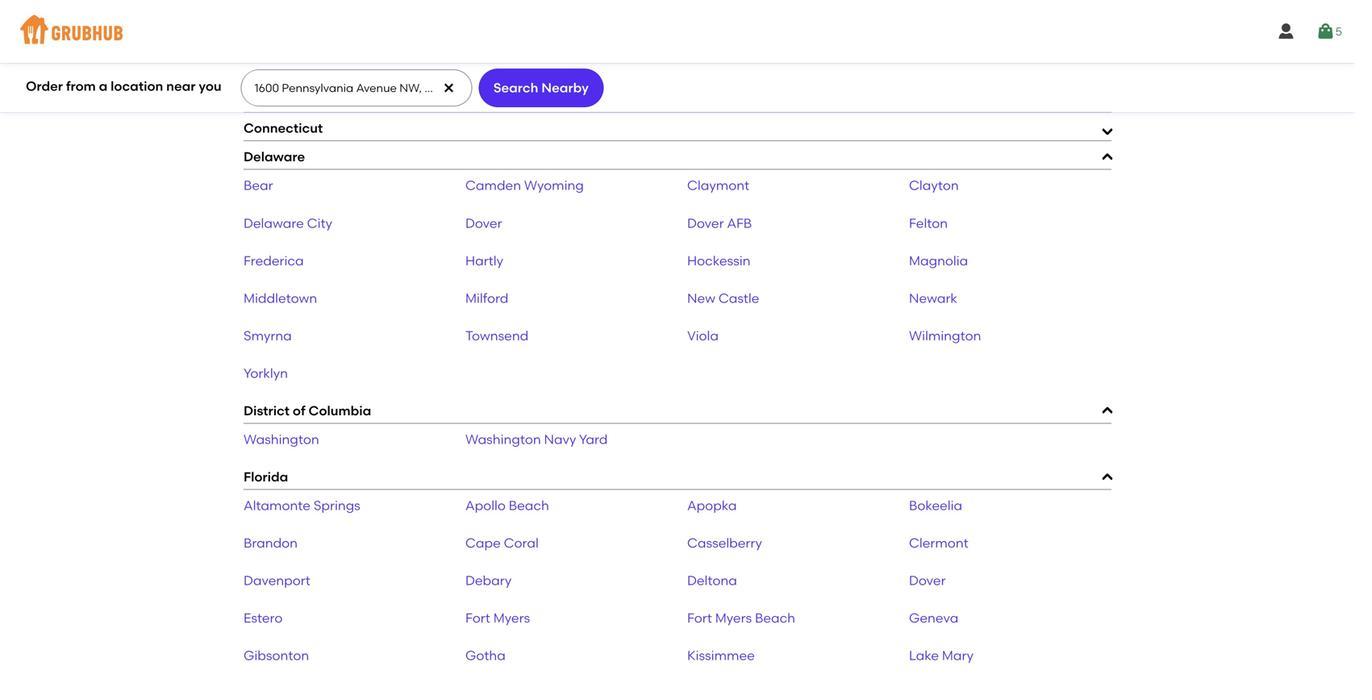 Task type: locate. For each thing, give the bounding box(es) containing it.
myers down debary
[[494, 611, 530, 626]]

camden
[[466, 178, 521, 193]]

search
[[494, 80, 539, 96]]

cape
[[466, 535, 501, 551]]

geneva link
[[909, 611, 959, 626]]

frederica
[[244, 253, 304, 269]]

1 myers from the left
[[494, 611, 530, 626]]

washington down district
[[244, 432, 319, 447]]

1 vertical spatial beach
[[755, 611, 796, 626]]

cape coral
[[466, 535, 539, 551]]

apollo beach
[[466, 498, 549, 514]]

order
[[26, 78, 63, 94]]

delaware for delaware city
[[244, 215, 304, 231]]

dover up geneva
[[909, 573, 946, 589]]

gibsonton link
[[244, 648, 309, 664]]

beach
[[509, 498, 549, 514], [755, 611, 796, 626]]

2 svg image from the left
[[1317, 22, 1336, 41]]

washington for washington navy yard
[[466, 432, 541, 447]]

search nearby button
[[479, 69, 604, 107]]

magnolia link
[[909, 253, 969, 269]]

fort down deltona
[[688, 611, 712, 626]]

0 vertical spatial tab
[[244, 4, 1112, 27]]

search nearby
[[494, 80, 589, 96]]

yorklyn
[[244, 365, 288, 381]]

from
[[66, 78, 96, 94]]

townsend link
[[466, 328, 529, 344]]

1 tab from the top
[[244, 4, 1112, 27]]

debary
[[466, 573, 512, 589]]

fort for fort myers beach
[[688, 611, 712, 626]]

columbia
[[309, 403, 371, 419]]

1 washington from the left
[[244, 432, 319, 447]]

city
[[307, 215, 332, 231]]

castle
[[719, 290, 760, 306]]

davenport
[[244, 573, 311, 589]]

dover link up geneva
[[909, 573, 946, 589]]

0 horizontal spatial fort
[[466, 611, 490, 626]]

1 horizontal spatial dover
[[688, 215, 724, 231]]

2 washington from the left
[[466, 432, 541, 447]]

cape coral link
[[466, 535, 539, 551]]

1 delaware from the top
[[244, 149, 305, 165]]

casselberry
[[688, 535, 762, 551]]

deltona link
[[688, 573, 737, 589]]

0 vertical spatial delaware
[[244, 149, 305, 165]]

bear
[[244, 178, 273, 193]]

2 myers from the left
[[716, 611, 752, 626]]

1 horizontal spatial fort
[[688, 611, 712, 626]]

1 horizontal spatial washington
[[466, 432, 541, 447]]

florida
[[244, 469, 288, 485]]

dover afb
[[688, 215, 752, 231]]

dover link
[[466, 215, 502, 231], [909, 573, 946, 589]]

tab
[[244, 4, 1112, 27], [244, 33, 1112, 55]]

washington navy yard
[[466, 432, 608, 447]]

0 horizontal spatial washington
[[244, 432, 319, 447]]

1 horizontal spatial myers
[[716, 611, 752, 626]]

debary link
[[466, 573, 512, 589]]

1 vertical spatial tab
[[244, 33, 1112, 55]]

estero
[[244, 611, 283, 626]]

1 horizontal spatial svg image
[[1317, 22, 1336, 41]]

kissimmee
[[688, 648, 755, 664]]

0 horizontal spatial beach
[[509, 498, 549, 514]]

washington navy yard link
[[466, 432, 608, 447]]

washington left navy
[[466, 432, 541, 447]]

2 fort from the left
[[688, 611, 712, 626]]

0 horizontal spatial svg image
[[1277, 22, 1296, 41]]

lake mary link
[[909, 648, 974, 664]]

washington
[[244, 432, 319, 447], [466, 432, 541, 447]]

fort myers beach
[[688, 611, 796, 626]]

1 vertical spatial dover link
[[909, 573, 946, 589]]

dover up hartly
[[466, 215, 502, 231]]

fort up gotha link
[[466, 611, 490, 626]]

viola
[[688, 328, 719, 344]]

california
[[244, 63, 307, 79]]

0 horizontal spatial dover link
[[466, 215, 502, 231]]

1 vertical spatial delaware
[[244, 215, 304, 231]]

clermont
[[909, 535, 969, 551]]

svg image inside 5 button
[[1317, 22, 1336, 41]]

yorklyn link
[[244, 365, 288, 381]]

1 fort from the left
[[466, 611, 490, 626]]

0 horizontal spatial myers
[[494, 611, 530, 626]]

myers for fort myers
[[494, 611, 530, 626]]

0 vertical spatial dover link
[[466, 215, 502, 231]]

afb
[[727, 215, 752, 231]]

main navigation navigation
[[0, 0, 1356, 63]]

delaware down connecticut
[[244, 149, 305, 165]]

dover
[[466, 215, 502, 231], [688, 215, 724, 231], [909, 573, 946, 589]]

2 delaware from the top
[[244, 215, 304, 231]]

location
[[111, 78, 163, 94]]

delaware up the frederica link
[[244, 215, 304, 231]]

svg image
[[442, 81, 455, 94]]

hartly link
[[466, 253, 504, 269]]

new castle link
[[688, 290, 760, 306]]

bokeelia link
[[909, 498, 963, 514]]

0 horizontal spatial dover
[[466, 215, 502, 231]]

dover left afb at the right
[[688, 215, 724, 231]]

myers up kissimmee link
[[716, 611, 752, 626]]

lake
[[909, 648, 939, 664]]

dover link up hartly
[[466, 215, 502, 231]]

myers
[[494, 611, 530, 626], [716, 611, 752, 626]]

1 svg image from the left
[[1277, 22, 1296, 41]]

frederica link
[[244, 253, 304, 269]]

camden wyoming
[[466, 178, 584, 193]]

2 tab from the top
[[244, 33, 1112, 55]]

1 horizontal spatial dover link
[[909, 573, 946, 589]]

svg image
[[1277, 22, 1296, 41], [1317, 22, 1336, 41]]

milford
[[466, 290, 509, 306]]

fort myers
[[466, 611, 530, 626]]

davenport link
[[244, 573, 311, 589]]

viola link
[[688, 328, 719, 344]]

hartly
[[466, 253, 504, 269]]

townsend
[[466, 328, 529, 344]]

middletown link
[[244, 290, 317, 306]]



Task type: describe. For each thing, give the bounding box(es) containing it.
new
[[688, 290, 716, 306]]

delaware for delaware
[[244, 149, 305, 165]]

district
[[244, 403, 290, 419]]

2 horizontal spatial dover
[[909, 573, 946, 589]]

apollo beach link
[[466, 498, 549, 514]]

milford link
[[466, 290, 509, 306]]

navy
[[544, 432, 576, 447]]

delaware city
[[244, 215, 332, 231]]

estero link
[[244, 611, 283, 626]]

bokeelia
[[909, 498, 963, 514]]

altamonte springs link
[[244, 498, 361, 514]]

5 button
[[1317, 17, 1343, 46]]

altamonte springs
[[244, 498, 361, 514]]

clayton link
[[909, 178, 959, 193]]

near
[[166, 78, 196, 94]]

of
[[293, 403, 306, 419]]

0 vertical spatial beach
[[509, 498, 549, 514]]

lake mary
[[909, 648, 974, 664]]

deltona
[[688, 573, 737, 589]]

apopka link
[[688, 498, 737, 514]]

wilmington link
[[909, 328, 982, 344]]

fort myers beach link
[[688, 611, 796, 626]]

gotha
[[466, 648, 506, 664]]

felton link
[[909, 215, 948, 231]]

springs
[[314, 498, 361, 514]]

felton
[[909, 215, 948, 231]]

colorado
[[244, 92, 304, 107]]

delaware city link
[[244, 215, 332, 231]]

coral
[[504, 535, 539, 551]]

magnolia
[[909, 253, 969, 269]]

brandon link
[[244, 535, 298, 551]]

fort myers link
[[466, 611, 530, 626]]

gotha link
[[466, 648, 506, 664]]

order from a location near you
[[26, 78, 222, 94]]

5
[[1336, 24, 1343, 38]]

district of columbia
[[244, 403, 371, 419]]

newark link
[[909, 290, 958, 306]]

washington for washington "link" at bottom left
[[244, 432, 319, 447]]

kissimmee link
[[688, 648, 755, 664]]

claymont link
[[688, 178, 750, 193]]

dover afb link
[[688, 215, 752, 231]]

apopka
[[688, 498, 737, 514]]

newark
[[909, 290, 958, 306]]

gibsonton
[[244, 648, 309, 664]]

connecticut
[[244, 120, 323, 136]]

hockessin link
[[688, 253, 751, 269]]

wyoming
[[524, 178, 584, 193]]

smyrna link
[[244, 328, 292, 344]]

new castle
[[688, 290, 760, 306]]

wilmington
[[909, 328, 982, 344]]

apollo
[[466, 498, 506, 514]]

fort for fort myers
[[466, 611, 490, 626]]

a
[[99, 78, 108, 94]]

washington link
[[244, 432, 319, 447]]

geneva
[[909, 611, 959, 626]]

myers for fort myers beach
[[716, 611, 752, 626]]

1 horizontal spatial beach
[[755, 611, 796, 626]]

altamonte
[[244, 498, 311, 514]]

brandon
[[244, 535, 298, 551]]

smyrna
[[244, 328, 292, 344]]

hockessin
[[688, 253, 751, 269]]

camden wyoming link
[[466, 178, 584, 193]]

casselberry link
[[688, 535, 762, 551]]

middletown
[[244, 290, 317, 306]]

yard
[[579, 432, 608, 447]]

bear link
[[244, 178, 273, 193]]

clayton
[[909, 178, 959, 193]]

Search Address search field
[[241, 70, 471, 106]]



Task type: vqa. For each thing, say whether or not it's contained in the screenshot.
nut
no



